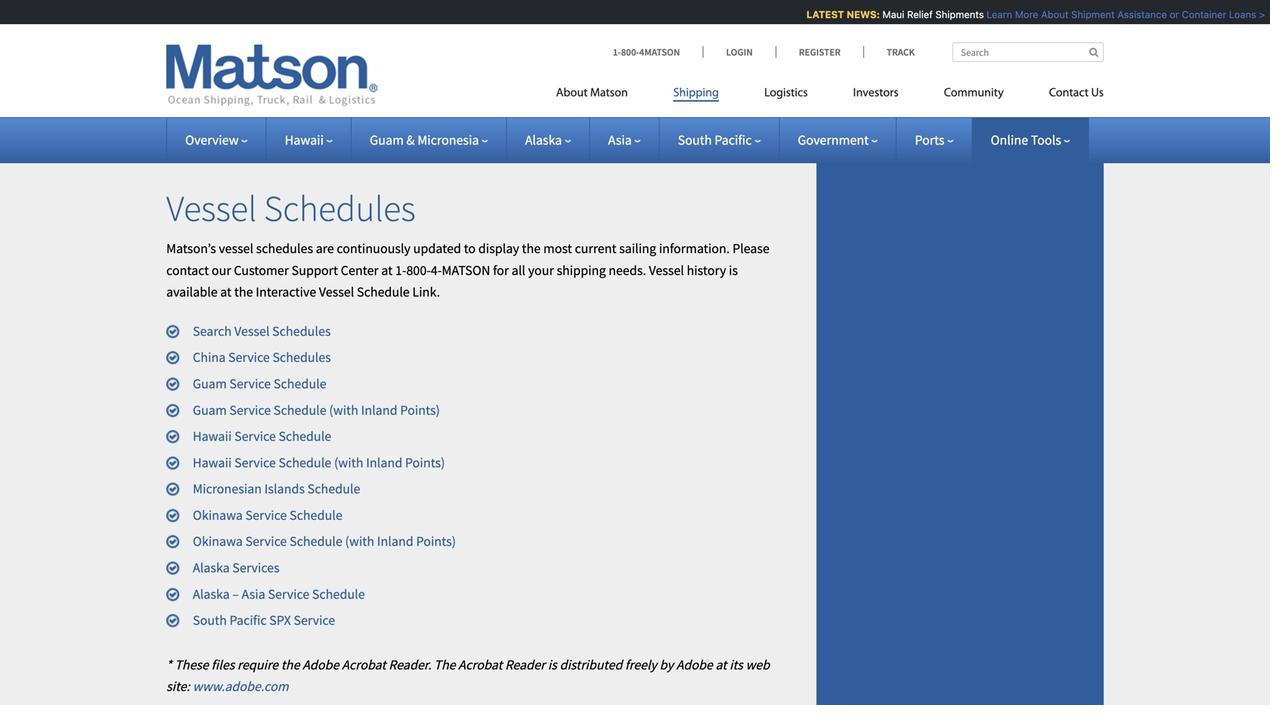 Task type: vqa. For each thing, say whether or not it's contained in the screenshot.
the Booking radio
no



Task type: locate. For each thing, give the bounding box(es) containing it.
0 horizontal spatial pacific
[[230, 612, 267, 629]]

0 horizontal spatial about
[[556, 87, 588, 99]]

1 vertical spatial pacific
[[230, 612, 267, 629]]

1 vertical spatial guam
[[193, 375, 227, 393]]

1 horizontal spatial 1-
[[613, 46, 621, 58]]

inland
[[361, 402, 398, 419], [366, 454, 403, 471], [377, 533, 414, 550]]

schedule up guam service schedule (with inland points)
[[274, 375, 327, 393]]

display
[[479, 240, 519, 257]]

0 horizontal spatial south
[[193, 612, 227, 629]]

by
[[660, 657, 674, 674]]

1 horizontal spatial pacific
[[715, 132, 752, 149]]

okinawa down micronesian
[[193, 507, 243, 524]]

acrobat right the
[[458, 657, 503, 674]]

customer
[[234, 262, 289, 279]]

shipping
[[674, 87, 719, 99]]

available
[[166, 284, 218, 301]]

latest
[[804, 9, 841, 20]]

2 horizontal spatial the
[[522, 240, 541, 257]]

at left its on the bottom right
[[716, 657, 727, 674]]

Search search field
[[953, 42, 1104, 62]]

alaska link
[[525, 132, 571, 149]]

adobe
[[303, 657, 339, 674], [677, 657, 713, 674]]

our
[[212, 262, 231, 279]]

0 horizontal spatial 800-
[[407, 262, 431, 279]]

1 vertical spatial 1-
[[396, 262, 407, 279]]

schedule for guam service schedule
[[274, 375, 327, 393]]

0 horizontal spatial is
[[548, 657, 557, 674]]

hawaii
[[285, 132, 324, 149], [193, 428, 232, 445], [193, 454, 232, 471]]

okinawa
[[193, 507, 243, 524], [193, 533, 243, 550]]

0 vertical spatial okinawa
[[193, 507, 243, 524]]

0 vertical spatial (with
[[329, 402, 359, 419]]

1 horizontal spatial at
[[382, 262, 393, 279]]

customer inputing information via laptop to matson's online tools. image
[[0, 0, 1271, 153]]

2 vertical spatial inland
[[377, 533, 414, 550]]

vessel schedules
[[166, 186, 416, 231]]

(with
[[329, 402, 359, 419], [334, 454, 364, 471], [345, 533, 375, 550]]

0 vertical spatial points)
[[400, 402, 440, 419]]

1 horizontal spatial the
[[281, 657, 300, 674]]

pacific down 'shipping' link
[[715, 132, 752, 149]]

0 horizontal spatial the
[[234, 284, 253, 301]]

the down 'customer'
[[234, 284, 253, 301]]

maui
[[880, 9, 902, 20]]

1 vertical spatial asia
[[242, 586, 265, 603]]

register link
[[776, 46, 864, 58]]

schedules up are
[[264, 186, 416, 231]]

hawaii service schedule (with inland points)
[[193, 454, 445, 471]]

link.
[[413, 284, 440, 301]]

current
[[575, 240, 617, 257]]

adobe right by
[[677, 657, 713, 674]]

2 horizontal spatial at
[[716, 657, 727, 674]]

alaska – asia service schedule link
[[193, 586, 365, 603]]

overview link
[[185, 132, 248, 149]]

acrobat left reader.
[[342, 657, 386, 674]]

0 vertical spatial 800-
[[621, 46, 640, 58]]

2 vertical spatial hawaii
[[193, 454, 232, 471]]

0 vertical spatial hawaii
[[285, 132, 324, 149]]

the
[[434, 657, 456, 674]]

the up 'your'
[[522, 240, 541, 257]]

2 acrobat from the left
[[458, 657, 503, 674]]

south down 'shipping' link
[[678, 132, 712, 149]]

800- up matson
[[621, 46, 640, 58]]

ports
[[915, 132, 945, 149]]

about right the more
[[1038, 9, 1066, 20]]

0 horizontal spatial 1-
[[396, 262, 407, 279]]

1 vertical spatial alaska
[[193, 560, 230, 577]]

None search field
[[953, 42, 1104, 62]]

alaska left services
[[193, 560, 230, 577]]

schedules down interactive
[[272, 323, 331, 340]]

south
[[678, 132, 712, 149], [193, 612, 227, 629]]

schedule for okinawa service schedule
[[290, 507, 343, 524]]

shipping link
[[651, 80, 742, 111]]

1 vertical spatial about
[[556, 87, 588, 99]]

micronesian islands schedule link
[[193, 481, 360, 498]]

1 horizontal spatial about
[[1038, 9, 1066, 20]]

contact
[[1050, 87, 1089, 99]]

1- down continuously
[[396, 262, 407, 279]]

schedule inside matson's vessel schedules are continuously updated to display the most current sailing information. please contact our customer support center at 1-800-4-matson for all your shipping needs. vessel history is available at the interactive vessel schedule link.
[[357, 284, 410, 301]]

south up files
[[193, 612, 227, 629]]

0 horizontal spatial acrobat
[[342, 657, 386, 674]]

inland for guam service schedule (with inland points)
[[361, 402, 398, 419]]

inland for hawaii service schedule (with inland points)
[[366, 454, 403, 471]]

0 vertical spatial is
[[729, 262, 738, 279]]

guam for guam service schedule (with inland points)
[[193, 402, 227, 419]]

asia down about matson link
[[608, 132, 632, 149]]

1 horizontal spatial acrobat
[[458, 657, 503, 674]]

* these files require the adobe acrobat reader. the acrobat reader is distributed freely by adobe at its web site:
[[166, 657, 770, 696]]

about left matson
[[556, 87, 588, 99]]

at down our
[[220, 284, 232, 301]]

is inside matson's vessel schedules are continuously updated to display the most current sailing information. please contact our customer support center at 1-800-4-matson for all your shipping needs. vessel history is available at the interactive vessel schedule link.
[[729, 262, 738, 279]]

about
[[1038, 9, 1066, 20], [556, 87, 588, 99]]

schedule down okinawa service schedule
[[290, 533, 343, 550]]

web
[[746, 657, 770, 674]]

service for guam service schedule (with inland points)
[[230, 402, 271, 419]]

search image
[[1090, 47, 1099, 57]]

search vessel schedules
[[193, 323, 331, 340]]

2 vertical spatial at
[[716, 657, 727, 674]]

is right history at the top right
[[729, 262, 738, 279]]

2 vertical spatial the
[[281, 657, 300, 674]]

more
[[1012, 9, 1036, 20]]

matson
[[591, 87, 628, 99]]

at
[[382, 262, 393, 279], [220, 284, 232, 301], [716, 657, 727, 674]]

0 vertical spatial pacific
[[715, 132, 752, 149]]

(with for okinawa service schedule (with inland points)
[[345, 533, 375, 550]]

1 vertical spatial okinawa
[[193, 533, 243, 550]]

2 okinawa from the top
[[193, 533, 243, 550]]

800- inside matson's vessel schedules are continuously updated to display the most current sailing information. please contact our customer support center at 1-800-4-matson for all your shipping needs. vessel history is available at the interactive vessel schedule link.
[[407, 262, 431, 279]]

2 adobe from the left
[[677, 657, 713, 674]]

alaska
[[525, 132, 562, 149], [193, 560, 230, 577], [193, 586, 230, 603]]

vessel down information.
[[649, 262, 684, 279]]

1- up matson
[[613, 46, 621, 58]]

vessel down support
[[319, 284, 354, 301]]

1 vertical spatial is
[[548, 657, 557, 674]]

schedule down center
[[357, 284, 410, 301]]

1- inside matson's vessel schedules are continuously updated to display the most current sailing information. please contact our customer support center at 1-800-4-matson for all your shipping needs. vessel history is available at the interactive vessel schedule link.
[[396, 262, 407, 279]]

(with for hawaii service schedule (with inland points)
[[334, 454, 364, 471]]

interactive
[[256, 284, 316, 301]]

www.adobe.com link
[[193, 679, 289, 696]]

to
[[464, 240, 476, 257]]

service for okinawa service schedule (with inland points)
[[246, 533, 287, 550]]

support
[[292, 262, 338, 279]]

2 vertical spatial points)
[[416, 533, 456, 550]]

matson's vessel schedules are continuously updated to display the most current sailing information. please contact our customer support center at 1-800-4-matson for all your shipping needs. vessel history is available at the interactive vessel schedule link.
[[166, 240, 770, 301]]

schedule
[[357, 284, 410, 301], [274, 375, 327, 393], [274, 402, 327, 419], [279, 428, 332, 445], [279, 454, 332, 471], [308, 481, 360, 498], [290, 507, 343, 524], [290, 533, 343, 550], [312, 586, 365, 603]]

2 vertical spatial guam
[[193, 402, 227, 419]]

2 vertical spatial alaska
[[193, 586, 230, 603]]

guam service schedule link
[[193, 375, 327, 393]]

vessel up china service schedules
[[234, 323, 270, 340]]

asia
[[608, 132, 632, 149], [242, 586, 265, 603]]

0 vertical spatial about
[[1038, 9, 1066, 20]]

most
[[544, 240, 572, 257]]

alaska down about matson
[[525, 132, 562, 149]]

alaska services link
[[193, 560, 280, 577]]

1 horizontal spatial adobe
[[677, 657, 713, 674]]

0 vertical spatial asia
[[608, 132, 632, 149]]

1 okinawa from the top
[[193, 507, 243, 524]]

matson's
[[166, 240, 216, 257]]

2 vertical spatial schedules
[[273, 349, 331, 366]]

is right reader
[[548, 657, 557, 674]]

0 vertical spatial 1-
[[613, 46, 621, 58]]

asia right '–'
[[242, 586, 265, 603]]

schedules
[[256, 240, 313, 257]]

1 horizontal spatial is
[[729, 262, 738, 279]]

schedules for china service schedules
[[273, 349, 331, 366]]

800- up link.
[[407, 262, 431, 279]]

1 horizontal spatial south
[[678, 132, 712, 149]]

points) for guam service schedule (with inland points)
[[400, 402, 440, 419]]

1 vertical spatial south
[[193, 612, 227, 629]]

1 adobe from the left
[[303, 657, 339, 674]]

1 vertical spatial inland
[[366, 454, 403, 471]]

*
[[166, 657, 172, 674]]

1 vertical spatial hawaii
[[193, 428, 232, 445]]

1 vertical spatial the
[[234, 284, 253, 301]]

1 vertical spatial 800-
[[407, 262, 431, 279]]

community link
[[922, 80, 1027, 111]]

1-
[[613, 46, 621, 58], [396, 262, 407, 279]]

service
[[228, 349, 270, 366], [230, 375, 271, 393], [230, 402, 271, 419], [235, 428, 276, 445], [235, 454, 276, 471], [246, 507, 287, 524], [246, 533, 287, 550], [268, 586, 310, 603], [294, 612, 335, 629]]

history
[[687, 262, 727, 279]]

learn more about shipment assistance or container loans > link
[[984, 9, 1262, 20]]

schedule for okinawa service schedule (with inland points)
[[290, 533, 343, 550]]

the right require
[[281, 657, 300, 674]]

at down continuously
[[382, 262, 393, 279]]

service for hawaii service schedule
[[235, 428, 276, 445]]

pacific for south pacific spx service
[[230, 612, 267, 629]]

schedule up the islands
[[279, 454, 332, 471]]

0 vertical spatial inland
[[361, 402, 398, 419]]

south for south pacific spx service
[[193, 612, 227, 629]]

asia link
[[608, 132, 641, 149]]

1 horizontal spatial 800-
[[621, 46, 640, 58]]

reader.
[[389, 657, 432, 674]]

pacific for south pacific
[[715, 132, 752, 149]]

1 vertical spatial (with
[[334, 454, 364, 471]]

points) for okinawa service schedule (with inland points)
[[416, 533, 456, 550]]

contact
[[166, 262, 209, 279]]

alaska left '–'
[[193, 586, 230, 603]]

section
[[798, 153, 1123, 706]]

adobe right require
[[303, 657, 339, 674]]

schedules
[[264, 186, 416, 231], [272, 323, 331, 340], [273, 349, 331, 366]]

0 vertical spatial alaska
[[525, 132, 562, 149]]

points)
[[400, 402, 440, 419], [405, 454, 445, 471], [416, 533, 456, 550]]

south pacific spx service link
[[193, 612, 335, 629]]

schedule down okinawa service schedule (with inland points)
[[312, 586, 365, 603]]

blue matson logo with ocean, shipping, truck, rail and logistics written beneath it. image
[[166, 45, 378, 107]]

0 vertical spatial guam
[[370, 132, 404, 149]]

1 vertical spatial points)
[[405, 454, 445, 471]]

1 vertical spatial schedules
[[272, 323, 331, 340]]

okinawa service schedule (with inland points)
[[193, 533, 456, 550]]

0 vertical spatial south
[[678, 132, 712, 149]]

1 vertical spatial at
[[220, 284, 232, 301]]

search vessel schedules link
[[193, 323, 331, 340]]

these
[[175, 657, 209, 674]]

schedule up okinawa service schedule (with inland points)
[[290, 507, 343, 524]]

the
[[522, 240, 541, 257], [234, 284, 253, 301], [281, 657, 300, 674]]

>
[[1256, 9, 1262, 20]]

schedule down guam service schedule (with inland points)
[[279, 428, 332, 445]]

schedule up the hawaii service schedule
[[274, 402, 327, 419]]

okinawa up alaska services
[[193, 533, 243, 550]]

okinawa for okinawa service schedule
[[193, 507, 243, 524]]

pacific down '–'
[[230, 612, 267, 629]]

0 horizontal spatial adobe
[[303, 657, 339, 674]]

800-
[[621, 46, 640, 58], [407, 262, 431, 279]]

2 vertical spatial (with
[[345, 533, 375, 550]]

schedules down "search vessel schedules" "link" at left top
[[273, 349, 331, 366]]

schedule down "hawaii service schedule (with inland points)" link
[[308, 481, 360, 498]]



Task type: describe. For each thing, give the bounding box(es) containing it.
islands
[[265, 481, 305, 498]]

matson
[[442, 262, 490, 279]]

alaska – asia service schedule
[[193, 586, 365, 603]]

login link
[[703, 46, 776, 58]]

guam service schedule (with inland points)
[[193, 402, 440, 419]]

0 horizontal spatial asia
[[242, 586, 265, 603]]

1-800-4matson link
[[613, 46, 703, 58]]

are
[[316, 240, 334, 257]]

information.
[[659, 240, 730, 257]]

investors
[[854, 87, 899, 99]]

hawaii service schedule
[[193, 428, 332, 445]]

hawaii service schedule link
[[193, 428, 332, 445]]

needs.
[[609, 262, 646, 279]]

hawaii for hawaii
[[285, 132, 324, 149]]

login
[[726, 46, 753, 58]]

schedule for guam service schedule (with inland points)
[[274, 402, 327, 419]]

shipment
[[1069, 9, 1112, 20]]

hawaii link
[[285, 132, 333, 149]]

overview
[[185, 132, 239, 149]]

community
[[944, 87, 1004, 99]]

service for hawaii service schedule (with inland points)
[[235, 454, 276, 471]]

0 vertical spatial the
[[522, 240, 541, 257]]

top menu navigation
[[556, 80, 1104, 111]]

china service schedules link
[[193, 349, 331, 366]]

guam & micronesia
[[370, 132, 479, 149]]

contact us
[[1050, 87, 1104, 99]]

1 horizontal spatial asia
[[608, 132, 632, 149]]

search
[[193, 323, 232, 340]]

4-
[[431, 262, 442, 279]]

track
[[887, 46, 915, 58]]

tools
[[1031, 132, 1062, 149]]

0 horizontal spatial at
[[220, 284, 232, 301]]

–
[[232, 586, 239, 603]]

&
[[407, 132, 415, 149]]

schedule for hawaii service schedule (with inland points)
[[279, 454, 332, 471]]

reader
[[505, 657, 545, 674]]

please
[[733, 240, 770, 257]]

distributed
[[560, 657, 623, 674]]

or
[[1167, 9, 1176, 20]]

track link
[[864, 46, 915, 58]]

ports link
[[915, 132, 954, 149]]

us
[[1092, 87, 1104, 99]]

news:
[[844, 9, 877, 20]]

your
[[528, 262, 554, 279]]

service for china service schedules
[[228, 349, 270, 366]]

service for okinawa service schedule
[[246, 507, 287, 524]]

4matson
[[640, 46, 680, 58]]

logistics link
[[742, 80, 831, 111]]

files
[[211, 657, 235, 674]]

alaska services
[[193, 560, 280, 577]]

hawaii for hawaii service schedule (with inland points)
[[193, 454, 232, 471]]

shipping
[[557, 262, 606, 279]]

1-800-4matson
[[613, 46, 680, 58]]

okinawa for okinawa service schedule (with inland points)
[[193, 533, 243, 550]]

south for south pacific
[[678, 132, 712, 149]]

freely
[[625, 657, 657, 674]]

0 vertical spatial at
[[382, 262, 393, 279]]

micronesian
[[193, 481, 262, 498]]

okinawa service schedule (with inland points) link
[[193, 533, 456, 550]]

1 acrobat from the left
[[342, 657, 386, 674]]

south pacific link
[[678, 132, 761, 149]]

updated
[[413, 240, 461, 257]]

about inside top menu navigation
[[556, 87, 588, 99]]

guam for guam service schedule
[[193, 375, 227, 393]]

china service schedules
[[193, 349, 331, 366]]

0 vertical spatial schedules
[[264, 186, 416, 231]]

hawaii for hawaii service schedule
[[193, 428, 232, 445]]

assistance
[[1115, 9, 1164, 20]]

guam for guam & micronesia
[[370, 132, 404, 149]]

at inside * these files require the adobe acrobat reader. the acrobat reader is distributed freely by adobe at its web site:
[[716, 657, 727, 674]]

register
[[799, 46, 841, 58]]

schedule for micronesian islands schedule
[[308, 481, 360, 498]]

about matson link
[[556, 80, 651, 111]]

online tools link
[[991, 132, 1071, 149]]

(with for guam service schedule (with inland points)
[[329, 402, 359, 419]]

logistics
[[765, 87, 808, 99]]

alaska for alaska
[[525, 132, 562, 149]]

the inside * these files require the adobe acrobat reader. the acrobat reader is distributed freely by adobe at its web site:
[[281, 657, 300, 674]]

points) for hawaii service schedule (with inland points)
[[405, 454, 445, 471]]

shipments
[[933, 9, 981, 20]]

inland for okinawa service schedule (with inland points)
[[377, 533, 414, 550]]

alaska for alaska services
[[193, 560, 230, 577]]

south pacific
[[678, 132, 752, 149]]

okinawa service schedule link
[[193, 507, 343, 524]]

continuously
[[337, 240, 411, 257]]

south pacific spx service
[[193, 612, 335, 629]]

loans
[[1226, 9, 1254, 20]]

vessel up matson's
[[166, 186, 257, 231]]

government
[[798, 132, 869, 149]]

service for guam service schedule
[[230, 375, 271, 393]]

vessel
[[219, 240, 254, 257]]

government link
[[798, 132, 878, 149]]

latest news: maui relief shipments learn more about shipment assistance or container loans >
[[804, 9, 1262, 20]]

alaska for alaska – asia service schedule
[[193, 586, 230, 603]]

guam & micronesia link
[[370, 132, 488, 149]]

micronesian islands schedule
[[193, 481, 360, 498]]

require
[[237, 657, 278, 674]]

about matson
[[556, 87, 628, 99]]

schedules for search vessel schedules
[[272, 323, 331, 340]]

services
[[232, 560, 280, 577]]

schedule for hawaii service schedule
[[279, 428, 332, 445]]

is inside * these files require the adobe acrobat reader. the acrobat reader is distributed freely by adobe at its web site:
[[548, 657, 557, 674]]

center
[[341, 262, 379, 279]]

investors link
[[831, 80, 922, 111]]

www.adobe.com
[[193, 679, 289, 696]]

micronesia
[[418, 132, 479, 149]]



